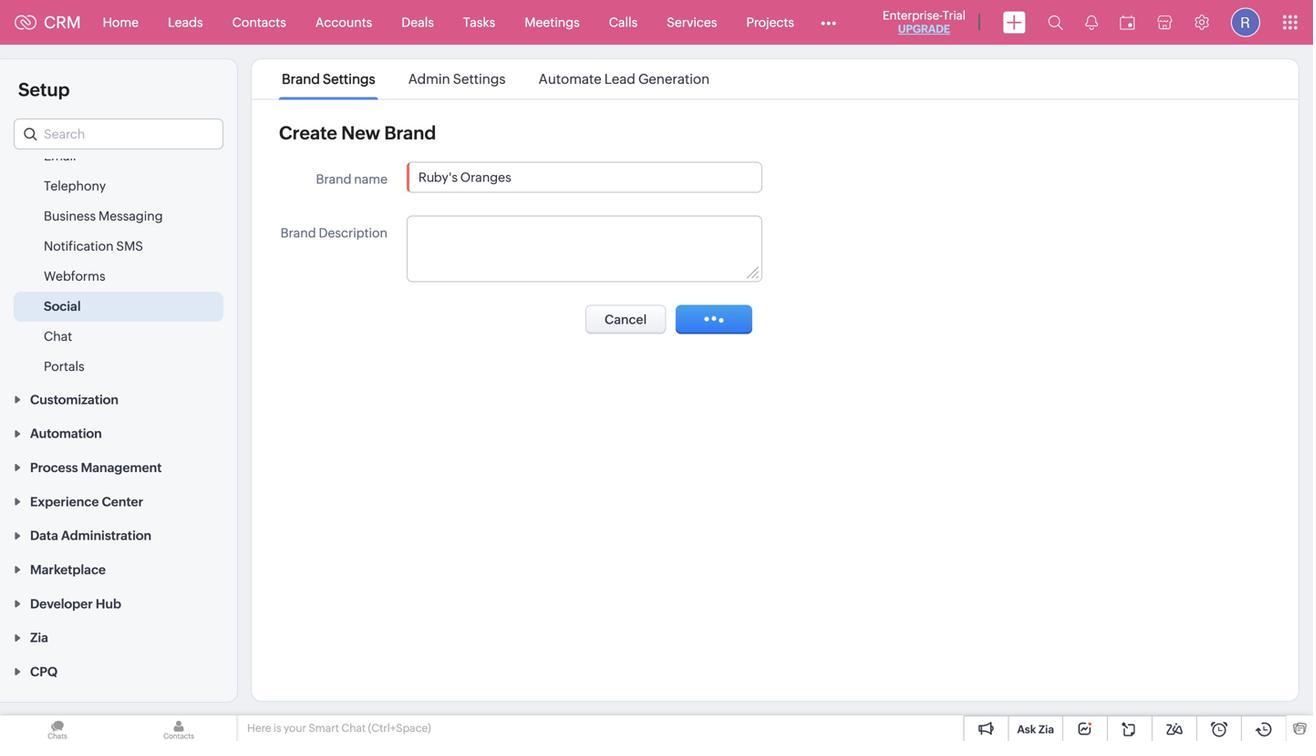 Task type: vqa. For each thing, say whether or not it's contained in the screenshot.
Search icon at right
yes



Task type: describe. For each thing, give the bounding box(es) containing it.
customization
[[30, 393, 119, 407]]

tasks
[[463, 15, 496, 30]]

services link
[[653, 0, 732, 44]]

brand right new in the left of the page
[[384, 123, 436, 144]]

calls
[[609, 15, 638, 30]]

Search text field
[[15, 120, 223, 149]]

name
[[354, 172, 388, 187]]

projects
[[747, 15, 795, 30]]

leads
[[168, 15, 203, 30]]

region containing email
[[0, 141, 237, 382]]

lead
[[605, 71, 636, 87]]

Other Modules field
[[809, 8, 849, 37]]

brand settings link
[[279, 71, 378, 87]]

experience center
[[30, 495, 143, 509]]

smart
[[309, 723, 339, 735]]

developer hub button
[[0, 587, 237, 621]]

description
[[319, 226, 388, 240]]

accounts
[[316, 15, 373, 30]]

telephony
[[44, 179, 106, 193]]

process management button
[[0, 450, 237, 484]]

messaging
[[99, 209, 163, 224]]

process
[[30, 461, 78, 475]]

brand for description
[[281, 226, 316, 240]]

enterprise-
[[883, 9, 943, 22]]

new
[[341, 123, 380, 144]]

zia button
[[0, 621, 237, 655]]

contacts link
[[218, 0, 301, 44]]

hub
[[96, 597, 121, 612]]

your
[[284, 723, 306, 735]]

ask zia
[[1018, 724, 1055, 736]]

email link
[[44, 147, 76, 165]]

notification sms link
[[44, 237, 143, 255]]

email
[[44, 149, 76, 163]]

webforms link
[[44, 267, 105, 286]]

here
[[247, 723, 271, 735]]

create menu image
[[1004, 11, 1026, 33]]

setup
[[18, 79, 70, 100]]

customization button
[[0, 382, 237, 416]]

list containing brand settings
[[265, 59, 726, 99]]

experience
[[30, 495, 99, 509]]

automate lead generation link
[[536, 71, 713, 87]]

profile element
[[1221, 0, 1272, 44]]

zia inside 'dropdown button'
[[30, 631, 48, 646]]

trial
[[943, 9, 966, 22]]

sms
[[116, 239, 143, 254]]

is
[[274, 723, 282, 735]]

deals
[[402, 15, 434, 30]]

profile image
[[1232, 8, 1261, 37]]

create new brand
[[279, 123, 436, 144]]

admin settings
[[408, 71, 506, 87]]

search element
[[1037, 0, 1075, 45]]

1 horizontal spatial zia
[[1039, 724, 1055, 736]]

business messaging
[[44, 209, 163, 224]]

calendar image
[[1120, 15, 1136, 30]]

administration
[[61, 529, 152, 543]]

services
[[667, 15, 717, 30]]

management
[[81, 461, 162, 475]]

generation
[[639, 71, 710, 87]]

crm link
[[15, 13, 81, 32]]

deals link
[[387, 0, 449, 44]]

chat inside region
[[44, 329, 72, 344]]

experience center button
[[0, 484, 237, 519]]

notification
[[44, 239, 114, 254]]

signals image
[[1086, 15, 1098, 30]]

portals link
[[44, 358, 85, 376]]

ask
[[1018, 724, 1037, 736]]

settings for admin settings
[[453, 71, 506, 87]]

contacts
[[232, 15, 286, 30]]

enterprise-trial upgrade
[[883, 9, 966, 35]]



Task type: locate. For each thing, give the bounding box(es) containing it.
center
[[102, 495, 143, 509]]

signals element
[[1075, 0, 1109, 45]]

zia
[[30, 631, 48, 646], [1039, 724, 1055, 736]]

data administration button
[[0, 519, 237, 553]]

meetings
[[525, 15, 580, 30]]

business messaging link
[[44, 207, 163, 225]]

2 settings from the left
[[453, 71, 506, 87]]

business
[[44, 209, 96, 224]]

cpq
[[30, 665, 58, 680]]

settings
[[323, 71, 376, 87], [453, 71, 506, 87]]

admin settings link
[[406, 71, 509, 87]]

brand for name
[[316, 172, 352, 187]]

notification sms
[[44, 239, 143, 254]]

1 vertical spatial chat
[[342, 723, 366, 735]]

crm
[[44, 13, 81, 32]]

home link
[[88, 0, 153, 44]]

settings for brand settings
[[323, 71, 376, 87]]

zia right ask
[[1039, 724, 1055, 736]]

process management
[[30, 461, 162, 475]]

brand left name at the left top of the page
[[316, 172, 352, 187]]

upgrade
[[899, 23, 951, 35]]

home
[[103, 15, 139, 30]]

settings right admin
[[453, 71, 506, 87]]

1 horizontal spatial settings
[[453, 71, 506, 87]]

region
[[0, 141, 237, 382]]

chat right smart
[[342, 723, 366, 735]]

create menu element
[[993, 0, 1037, 44]]

logo image
[[15, 15, 36, 30]]

brand settings
[[282, 71, 376, 87]]

chats image
[[0, 716, 115, 742]]

1 settings from the left
[[323, 71, 376, 87]]

meetings link
[[510, 0, 595, 44]]

data
[[30, 529, 58, 543]]

cpq button
[[0, 655, 237, 689]]

brand up create
[[282, 71, 320, 87]]

telephony link
[[44, 177, 106, 195]]

0 vertical spatial chat
[[44, 329, 72, 344]]

tasks link
[[449, 0, 510, 44]]

1 horizontal spatial chat
[[342, 723, 366, 735]]

leads link
[[153, 0, 218, 44]]

developer
[[30, 597, 93, 612]]

admin
[[408, 71, 450, 87]]

(ctrl+space)
[[368, 723, 431, 735]]

social
[[44, 299, 81, 314]]

None text field
[[408, 163, 762, 192], [408, 217, 762, 281], [408, 163, 762, 192], [408, 217, 762, 281]]

chat link
[[44, 328, 72, 346]]

zia up cpq
[[30, 631, 48, 646]]

calls link
[[595, 0, 653, 44]]

0 horizontal spatial chat
[[44, 329, 72, 344]]

webforms
[[44, 269, 105, 284]]

settings up create new brand
[[323, 71, 376, 87]]

contacts image
[[121, 716, 236, 742]]

1 vertical spatial zia
[[1039, 724, 1055, 736]]

developer hub
[[30, 597, 121, 612]]

here is your smart chat (ctrl+space)
[[247, 723, 431, 735]]

automate lead generation
[[539, 71, 710, 87]]

brand inside list
[[282, 71, 320, 87]]

create
[[279, 123, 337, 144]]

0 horizontal spatial settings
[[323, 71, 376, 87]]

None field
[[14, 119, 224, 150]]

portals
[[44, 359, 85, 374]]

social link
[[44, 297, 81, 316]]

list
[[265, 59, 726, 99]]

brand
[[282, 71, 320, 87], [384, 123, 436, 144], [316, 172, 352, 187], [281, 226, 316, 240]]

automation button
[[0, 416, 237, 450]]

chat down social
[[44, 329, 72, 344]]

brand for settings
[[282, 71, 320, 87]]

automation
[[30, 427, 102, 441]]

search image
[[1048, 15, 1064, 30]]

0 vertical spatial zia
[[30, 631, 48, 646]]

0 horizontal spatial zia
[[30, 631, 48, 646]]

brand name
[[316, 172, 388, 187]]

projects link
[[732, 0, 809, 44]]

marketplace
[[30, 563, 106, 578]]

accounts link
[[301, 0, 387, 44]]

brand left description
[[281, 226, 316, 240]]

marketplace button
[[0, 553, 237, 587]]

brand description
[[281, 226, 388, 240]]

automate
[[539, 71, 602, 87]]

chat
[[44, 329, 72, 344], [342, 723, 366, 735]]

data administration
[[30, 529, 152, 543]]



